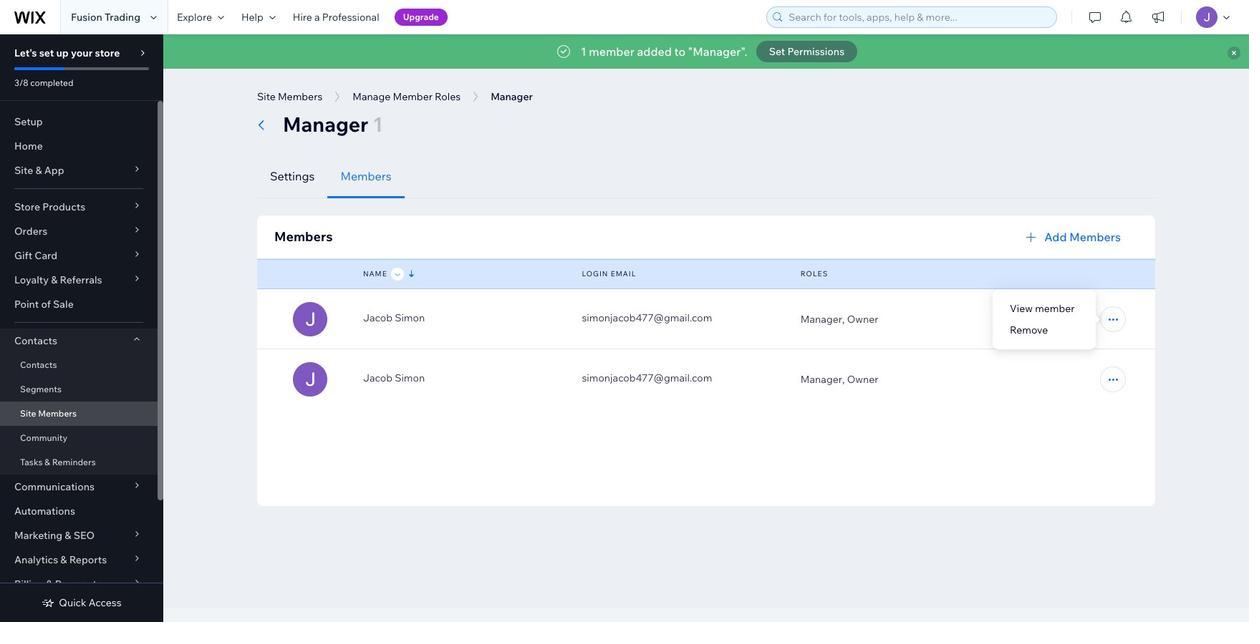 Task type: locate. For each thing, give the bounding box(es) containing it.
manager
[[283, 112, 369, 137], [801, 313, 843, 326], [801, 373, 843, 386]]

& inside 'popup button'
[[51, 274, 58, 287]]

1 horizontal spatial roles
[[801, 269, 829, 279]]

card
[[35, 249, 57, 262]]

1
[[581, 44, 587, 59], [373, 112, 383, 137]]

manager , owner
[[801, 313, 879, 326], [801, 373, 879, 386]]

tab list
[[257, 155, 1156, 199]]

contacts button
[[0, 329, 158, 353]]

1 jacob simon image from the top
[[293, 302, 327, 337]]

roles
[[435, 90, 461, 103], [801, 269, 829, 279]]

1 jacob simon from the top
[[363, 312, 425, 325]]

0 vertical spatial simonjacob477@gmail.com
[[582, 312, 713, 325]]

analytics & reports button
[[0, 548, 158, 573]]

1 horizontal spatial 1
[[581, 44, 587, 59]]

& inside "dropdown button"
[[60, 554, 67, 567]]

member left "added"
[[589, 44, 635, 59]]

gift
[[14, 249, 32, 262]]

& inside "link"
[[44, 457, 50, 468]]

completed
[[30, 77, 73, 88]]

& left app
[[35, 164, 42, 177]]

1 vertical spatial contacts
[[20, 360, 57, 370]]

1 vertical spatial owner
[[848, 373, 879, 386]]

0 vertical spatial owner
[[848, 313, 879, 326]]

2 vertical spatial manager
[[801, 373, 843, 386]]

& for tasks
[[44, 457, 50, 468]]

1 , from the top
[[843, 313, 845, 326]]

0 vertical spatial manager
[[283, 112, 369, 137]]

marketing & seo button
[[0, 524, 158, 548]]

manage
[[353, 90, 391, 103]]

loyalty & referrals button
[[0, 268, 158, 292]]

site members button
[[250, 86, 330, 107]]

site
[[257, 90, 276, 103], [14, 164, 33, 177], [20, 408, 36, 419]]

"manager".
[[689, 44, 748, 59]]

Search for tools, apps, help & more... field
[[785, 7, 1053, 27]]

& left reports
[[60, 554, 67, 567]]

up
[[56, 47, 69, 59]]

& inside dropdown button
[[35, 164, 42, 177]]

& left seo
[[65, 530, 71, 542]]

site members inside 'link'
[[20, 408, 77, 419]]

0 horizontal spatial 1
[[373, 112, 383, 137]]

fusion trading
[[71, 11, 140, 24]]

1 vertical spatial member
[[1036, 302, 1075, 315]]

1 horizontal spatial member
[[1036, 302, 1075, 315]]

member for view
[[1036, 302, 1075, 315]]

1 vertical spatial jacob simon
[[363, 372, 425, 385]]

added
[[637, 44, 672, 59]]

& right loyalty
[[51, 274, 58, 287]]

site inside dropdown button
[[14, 164, 33, 177]]

2 simon from the top
[[395, 372, 425, 385]]

1 vertical spatial site
[[14, 164, 33, 177]]

add members
[[1045, 230, 1122, 244]]

jacob simon
[[363, 312, 425, 325], [363, 372, 425, 385]]

contacts for contacts link at the bottom left
[[20, 360, 57, 370]]

site inside 'link'
[[20, 408, 36, 419]]

contacts inside popup button
[[14, 335, 57, 348]]

0 vertical spatial site members
[[257, 90, 323, 103]]

members down manager 1
[[341, 169, 392, 183]]

0 horizontal spatial site members
[[20, 408, 77, 419]]

0 vertical spatial simon
[[395, 312, 425, 325]]

trading
[[105, 11, 140, 24]]

& for site
[[35, 164, 42, 177]]

member up remove button
[[1036, 302, 1075, 315]]

menu
[[993, 298, 1096, 341]]

settings
[[270, 169, 315, 183]]

,
[[843, 313, 845, 326], [843, 373, 845, 386]]

1 owner from the top
[[848, 313, 879, 326]]

1 vertical spatial jacob simon image
[[293, 363, 327, 397]]

1 down manage
[[373, 112, 383, 137]]

site inside button
[[257, 90, 276, 103]]

owner for first jacob simon 'icon' from the top
[[848, 313, 879, 326]]

2 manager , owner from the top
[[801, 373, 879, 386]]

hire a professional link
[[284, 0, 388, 34]]

jacob
[[363, 312, 393, 325], [363, 372, 393, 385]]

0 vertical spatial 1
[[581, 44, 587, 59]]

0 vertical spatial jacob
[[363, 312, 393, 325]]

2 vertical spatial site
[[20, 408, 36, 419]]

member
[[589, 44, 635, 59], [1036, 302, 1075, 315]]

&
[[35, 164, 42, 177], [51, 274, 58, 287], [44, 457, 50, 468], [65, 530, 71, 542], [60, 554, 67, 567], [46, 578, 53, 591]]

app
[[44, 164, 64, 177]]

view member button
[[993, 298, 1096, 320]]

access
[[89, 597, 122, 610]]

1 vertical spatial roles
[[801, 269, 829, 279]]

automations
[[14, 505, 75, 518]]

set
[[39, 47, 54, 59]]

& right billing
[[46, 578, 53, 591]]

members up community
[[38, 408, 77, 419]]

member
[[393, 90, 433, 103]]

let's
[[14, 47, 37, 59]]

simon
[[395, 312, 425, 325], [395, 372, 425, 385]]

3/8
[[14, 77, 28, 88]]

0 vertical spatial member
[[589, 44, 635, 59]]

1 vertical spatial jacob
[[363, 372, 393, 385]]

simon for first jacob simon 'icon' from the top
[[395, 312, 425, 325]]

quick access button
[[42, 597, 122, 610]]

permissions
[[788, 45, 845, 58]]

explore
[[177, 11, 212, 24]]

gift card
[[14, 249, 57, 262]]

member for 1
[[589, 44, 635, 59]]

& inside popup button
[[46, 578, 53, 591]]

1 simon from the top
[[395, 312, 425, 325]]

0 horizontal spatial roles
[[435, 90, 461, 103]]

1 left "added"
[[581, 44, 587, 59]]

member inside 1 member added to "manager". alert
[[589, 44, 635, 59]]

1 vertical spatial ,
[[843, 373, 845, 386]]

owner
[[848, 313, 879, 326], [848, 373, 879, 386]]

simonjacob477@gmail.com
[[582, 312, 713, 325], [582, 372, 713, 385]]

1 vertical spatial simonjacob477@gmail.com
[[582, 372, 713, 385]]

1 vertical spatial 1
[[373, 112, 383, 137]]

contacts up segments
[[20, 360, 57, 370]]

site members for site members 'link'
[[20, 408, 77, 419]]

0 vertical spatial jacob simon image
[[293, 302, 327, 337]]

& inside popup button
[[65, 530, 71, 542]]

set permissions
[[769, 45, 845, 58]]

add members button
[[1015, 224, 1139, 250]]

site members up community
[[20, 408, 77, 419]]

owner for 1st jacob simon 'icon' from the bottom of the page
[[848, 373, 879, 386]]

0 vertical spatial ,
[[843, 313, 845, 326]]

& right tasks
[[44, 457, 50, 468]]

contacts down point of sale
[[14, 335, 57, 348]]

marketing
[[14, 530, 62, 542]]

1 horizontal spatial site members
[[257, 90, 323, 103]]

0 vertical spatial site
[[257, 90, 276, 103]]

2 owner from the top
[[848, 373, 879, 386]]

& for loyalty
[[51, 274, 58, 287]]

orders button
[[0, 219, 158, 244]]

site members inside button
[[257, 90, 323, 103]]

site members up manager 1
[[257, 90, 323, 103]]

contacts
[[14, 335, 57, 348], [20, 360, 57, 370]]

2 simonjacob477@gmail.com from the top
[[582, 372, 713, 385]]

site members
[[257, 90, 323, 103], [20, 408, 77, 419]]

name
[[363, 269, 388, 279]]

members
[[278, 90, 323, 103], [341, 169, 392, 183], [274, 229, 333, 245], [1070, 230, 1122, 244], [38, 408, 77, 419]]

store
[[14, 201, 40, 214]]

add
[[1045, 230, 1067, 244]]

help button
[[233, 0, 284, 34]]

0 vertical spatial roles
[[435, 90, 461, 103]]

0 vertical spatial contacts
[[14, 335, 57, 348]]

manage member roles button
[[346, 86, 468, 107]]

menu containing view member
[[993, 298, 1096, 341]]

0 vertical spatial manager , owner
[[801, 313, 879, 326]]

members up manager 1
[[278, 90, 323, 103]]

member inside view member button
[[1036, 302, 1075, 315]]

1 manager , owner from the top
[[801, 313, 879, 326]]

1 vertical spatial simon
[[395, 372, 425, 385]]

tasks
[[20, 457, 43, 468]]

jacob simon image
[[293, 302, 327, 337], [293, 363, 327, 397]]

1 vertical spatial site members
[[20, 408, 77, 419]]

0 horizontal spatial member
[[589, 44, 635, 59]]

0 vertical spatial jacob simon
[[363, 312, 425, 325]]

login email
[[582, 269, 637, 279]]

communications
[[14, 481, 95, 494]]

1 vertical spatial manager , owner
[[801, 373, 879, 386]]



Task type: describe. For each thing, give the bounding box(es) containing it.
remove button
[[993, 320, 1096, 341]]

analytics & reports
[[14, 554, 107, 567]]

upgrade
[[403, 11, 439, 22]]

& for billing
[[46, 578, 53, 591]]

quick access
[[59, 597, 122, 610]]

point of sale link
[[0, 292, 158, 317]]

seo
[[74, 530, 95, 542]]

sale
[[53, 298, 74, 311]]

store products button
[[0, 195, 158, 219]]

billing
[[14, 578, 44, 591]]

segments
[[20, 384, 62, 395]]

site for site members 'link'
[[20, 408, 36, 419]]

site for site members button
[[257, 90, 276, 103]]

communications button
[[0, 475, 158, 499]]

analytics
[[14, 554, 58, 567]]

2 , from the top
[[843, 373, 845, 386]]

loyalty & referrals
[[14, 274, 102, 287]]

professional
[[322, 11, 380, 24]]

1 member added to "manager". alert
[[163, 34, 1250, 69]]

view
[[1010, 302, 1033, 315]]

orders
[[14, 225, 47, 238]]

marketing & seo
[[14, 530, 95, 542]]

manage member roles
[[353, 90, 461, 103]]

referrals
[[60, 274, 102, 287]]

2 jacob simon image from the top
[[293, 363, 327, 397]]

products
[[42, 201, 85, 214]]

a
[[315, 11, 320, 24]]

of
[[41, 298, 51, 311]]

home
[[14, 140, 43, 153]]

hire
[[293, 11, 312, 24]]

& for marketing
[[65, 530, 71, 542]]

remove
[[1010, 324, 1049, 337]]

upgrade button
[[395, 9, 448, 26]]

login
[[582, 269, 609, 279]]

setup link
[[0, 110, 158, 134]]

tab list containing settings
[[257, 155, 1156, 199]]

simon for 1st jacob simon 'icon' from the bottom of the page
[[395, 372, 425, 385]]

loyalty
[[14, 274, 49, 287]]

community
[[20, 433, 67, 444]]

site members for site members button
[[257, 90, 323, 103]]

roles inside button
[[435, 90, 461, 103]]

set
[[769, 45, 786, 58]]

1 inside alert
[[581, 44, 587, 59]]

settings button
[[257, 155, 328, 199]]

set permissions button
[[757, 41, 858, 62]]

store
[[95, 47, 120, 59]]

hire a professional
[[293, 11, 380, 24]]

2 jacob simon from the top
[[363, 372, 425, 385]]

2 jacob from the top
[[363, 372, 393, 385]]

reminders
[[52, 457, 96, 468]]

segments link
[[0, 378, 158, 402]]

fusion
[[71, 11, 102, 24]]

tasks & reminders
[[20, 457, 96, 468]]

contacts for contacts popup button
[[14, 335, 57, 348]]

& for analytics
[[60, 554, 67, 567]]

1 vertical spatial manager
[[801, 313, 843, 326]]

community link
[[0, 426, 158, 451]]

point
[[14, 298, 39, 311]]

gift card button
[[0, 244, 158, 268]]

site & app
[[14, 164, 64, 177]]

members right add
[[1070, 230, 1122, 244]]

site for site & app dropdown button
[[14, 164, 33, 177]]

1 jacob from the top
[[363, 312, 393, 325]]

tasks & reminders link
[[0, 451, 158, 475]]

point of sale
[[14, 298, 74, 311]]

reports
[[69, 554, 107, 567]]

members down settings button
[[274, 229, 333, 245]]

billing & payments button
[[0, 573, 158, 597]]

billing & payments
[[14, 578, 102, 591]]

1 member added to "manager".
[[581, 44, 748, 59]]

site members link
[[0, 402, 158, 426]]

site & app button
[[0, 158, 158, 183]]

payments
[[55, 578, 102, 591]]

your
[[71, 47, 93, 59]]

automations link
[[0, 499, 158, 524]]

store products
[[14, 201, 85, 214]]

email
[[611, 269, 637, 279]]

1 simonjacob477@gmail.com from the top
[[582, 312, 713, 325]]

home link
[[0, 134, 158, 158]]

help
[[241, 11, 264, 24]]

to
[[675, 44, 686, 59]]

manager 1
[[283, 112, 383, 137]]

contacts link
[[0, 353, 158, 378]]

members button
[[328, 155, 405, 199]]

quick
[[59, 597, 86, 610]]

3/8 completed
[[14, 77, 73, 88]]

sidebar element
[[0, 34, 163, 623]]

let's set up your store
[[14, 47, 120, 59]]

view member
[[1010, 302, 1075, 315]]

members inside 'link'
[[38, 408, 77, 419]]



Task type: vqa. For each thing, say whether or not it's contained in the screenshot.
the Communications
yes



